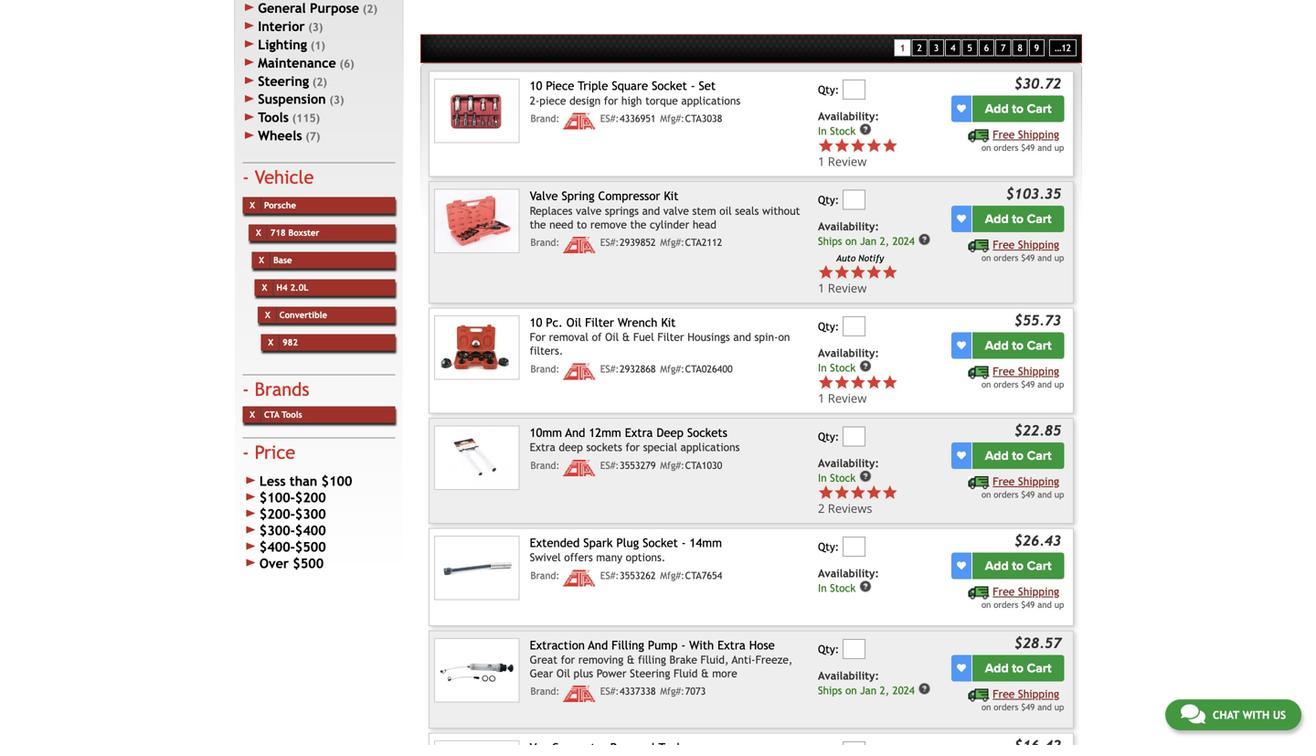 Task type: vqa. For each thing, say whether or not it's contained in the screenshot.


Task type: locate. For each thing, give the bounding box(es) containing it.
& left fuel
[[623, 331, 630, 344]]

- inside extended spark plug socket - 14mm swivel offers many options.
[[682, 536, 686, 550]]

extra down 10mm
[[530, 441, 556, 454]]

cart down $22.85
[[1028, 448, 1052, 464]]

brand: for $30.72
[[531, 113, 560, 124]]

2 add to cart from the top
[[986, 211, 1052, 227]]

x for x base
[[259, 255, 264, 265]]

2 2, from the top
[[880, 685, 890, 697]]

- for $26.43
[[682, 536, 686, 550]]

x porsche
[[250, 200, 296, 211]]

$500 down $400
[[295, 540, 326, 555]]

general
[[258, 0, 306, 15]]

$500 down $400-$500 link
[[293, 556, 324, 571]]

0 horizontal spatial filter
[[585, 315, 615, 330]]

brand: down gear
[[531, 686, 560, 698]]

0 vertical spatial 1 review
[[818, 153, 867, 170]]

0 horizontal spatial valve
[[576, 204, 602, 217]]

3 add to cart from the top
[[986, 338, 1052, 353]]

1 horizontal spatial filter
[[658, 331, 685, 344]]

suspension
[[258, 92, 326, 107]]

$49 for $26.43
[[1022, 600, 1036, 610]]

maintenance
[[258, 55, 336, 70]]

extraction and filling pump - with extra hose great for removing & filling brake fluid, anti-freeze, gear oil plus power steering fluid & more
[[530, 638, 793, 680]]

and up $26.43
[[1038, 490, 1053, 500]]

free shipping on orders $49 and up down $28.57
[[982, 688, 1065, 712]]

1 vertical spatial 2
[[818, 500, 825, 517]]

4 add to wish list image from the top
[[958, 451, 967, 460]]

wheels
[[258, 128, 302, 143]]

3 add to cart button from the top
[[973, 332, 1065, 359]]

0 vertical spatial &
[[623, 331, 630, 344]]

brand: for $22.85
[[531, 460, 560, 471]]

2 stock from the top
[[830, 362, 856, 374]]

(7)
[[306, 130, 320, 143]]

tools
[[258, 110, 289, 125], [282, 410, 302, 420]]

in
[[818, 125, 827, 137], [818, 362, 827, 374], [818, 472, 827, 484], [818, 582, 827, 594]]

0 vertical spatial kit
[[664, 189, 679, 203]]

replaces
[[530, 204, 573, 217]]

(3) down (6)
[[330, 94, 344, 106]]

for for $28.57
[[561, 654, 575, 666]]

6 free from the top
[[993, 688, 1015, 700]]

1 cta tools - corporate logo image from the top
[[563, 113, 596, 129]]

6 $49 from the top
[[1022, 702, 1036, 712]]

1 horizontal spatial extra
[[625, 426, 653, 440]]

2 cart from the top
[[1028, 211, 1052, 227]]

and left spin-
[[734, 331, 752, 344]]

$200-
[[260, 507, 295, 522]]

tools up wheels
[[258, 110, 289, 125]]

brand: for $55.73
[[531, 363, 560, 375]]

socket inside 10 piece triple square socket - set 2-piece design for high torque applications
[[652, 79, 688, 93]]

0 vertical spatial question sign image
[[859, 123, 872, 136]]

2 vertical spatial 1 review
[[818, 390, 867, 407]]

for inside the extraction and filling pump - with extra hose great for removing & filling brake fluid, anti-freeze, gear oil plus power steering fluid & more
[[561, 654, 575, 666]]

add to cart down $28.57
[[986, 661, 1052, 676]]

2 free shipping on orders $49 and up from the top
[[982, 238, 1065, 263]]

more
[[713, 667, 738, 680]]

steering down filling
[[630, 667, 671, 680]]

2 vertical spatial oil
[[557, 667, 571, 680]]

brand: down swivel
[[531, 570, 560, 581]]

orders down $103.35
[[994, 253, 1019, 263]]

availability: in stock for $55.73
[[818, 347, 880, 374]]

0 horizontal spatial 2
[[818, 500, 825, 517]]

0 vertical spatial for
[[604, 94, 619, 107]]

star image
[[851, 138, 867, 154], [867, 138, 883, 154], [883, 138, 899, 154], [834, 264, 851, 280], [867, 264, 883, 280], [883, 264, 899, 280], [818, 375, 834, 391], [834, 375, 851, 391], [883, 375, 899, 391], [851, 485, 867, 501]]

3 up from the top
[[1055, 379, 1065, 389]]

up up $55.73
[[1055, 253, 1065, 263]]

6 up from the top
[[1055, 702, 1065, 712]]

free shipping on orders $49 and up up $22.85
[[982, 365, 1065, 389]]

2 qty: from the top
[[818, 193, 840, 206]]

add to cart down $30.72
[[986, 101, 1052, 117]]

& inside 10 pc. oil filter wrench kit for removal of oil & fuel filter housings and spin-on filters.
[[623, 331, 630, 344]]

cta tools - corporate logo image for $55.73
[[563, 363, 596, 380]]

2 availability: ships on jan 2, 2024 from the top
[[818, 669, 915, 697]]

add to cart button for $26.43
[[973, 553, 1065, 579]]

add to wish list image for $28.57
[[958, 664, 967, 673]]

718
[[270, 228, 286, 238]]

x base
[[259, 255, 292, 265]]

4 availability: from the top
[[818, 457, 880, 470]]

to for $28.57
[[1013, 661, 1024, 676]]

1 horizontal spatial for
[[604, 94, 619, 107]]

None text field
[[843, 80, 866, 100], [843, 190, 866, 210], [843, 427, 866, 447], [843, 639, 866, 659], [843, 80, 866, 100], [843, 190, 866, 210], [843, 427, 866, 447], [843, 639, 866, 659]]

1 vertical spatial $500
[[293, 556, 324, 571]]

cart down $30.72
[[1028, 101, 1052, 117]]

to for $26.43
[[1013, 558, 1024, 574]]

cta tools - corporate logo image down need at the left
[[563, 237, 596, 253]]

free down $55.73
[[993, 365, 1015, 378]]

stock
[[830, 125, 856, 137], [830, 362, 856, 374], [830, 472, 856, 484], [830, 582, 856, 594]]

(2) right purpose
[[363, 2, 378, 15]]

0 vertical spatial 2,
[[880, 235, 890, 247]]

question sign image for $55.73
[[859, 360, 872, 373]]

3 orders from the top
[[994, 379, 1019, 389]]

es#4337338 - 7073 - extraction and filling pump - with extra hose - great for removing & filling brake fluid, anti-freeze, gear oil plus power steering fluid & more - cta tools - audi bmw volkswagen mercedes benz mini porsche image
[[434, 638, 520, 703]]

without
[[763, 204, 801, 217]]

0 vertical spatial tools
[[258, 110, 289, 125]]

add to cart button down $55.73
[[973, 332, 1065, 359]]

0 horizontal spatial extra
[[530, 441, 556, 454]]

shipping down $30.72
[[1019, 128, 1060, 141]]

add to cart down $26.43
[[986, 558, 1052, 574]]

star image
[[818, 138, 834, 154], [834, 138, 851, 154], [818, 264, 834, 280], [851, 264, 867, 280], [851, 375, 867, 391], [867, 375, 883, 391], [818, 485, 834, 501], [834, 485, 851, 501], [867, 485, 883, 501], [883, 485, 899, 501]]

to down $55.73
[[1013, 338, 1024, 353]]

extra for $22.85
[[530, 441, 556, 454]]

x convertible
[[265, 310, 327, 320]]

0 vertical spatial socket
[[652, 79, 688, 93]]

$26.43
[[1015, 533, 1062, 549]]

add to cart button down $103.35
[[973, 206, 1065, 232]]

2 valve from the left
[[664, 204, 689, 217]]

3 free shipping image from the top
[[969, 476, 990, 489]]

free shipping on orders $49 and up for $103.35
[[982, 238, 1065, 263]]

5
[[968, 43, 973, 53]]

3553262
[[620, 570, 656, 581]]

3 availability: in stock from the top
[[818, 457, 880, 484]]

1 vertical spatial kit
[[662, 315, 676, 330]]

shipping for $30.72
[[1019, 128, 1060, 141]]

4 cart from the top
[[1028, 448, 1052, 464]]

cylinder
[[650, 218, 690, 231]]

es#4007099 - cta1034 - vag connector removal tool - for removal of most vag push & pull connectors found on maf sensors, coil packs, headlights / foglights, level sensors, map sensors, - cta tools - audi volkswagen porsche image
[[434, 741, 520, 745]]

1 vertical spatial 2024
[[893, 685, 915, 697]]

cta tools - corporate logo image for $22.85
[[563, 460, 596, 476]]

1 vertical spatial applications
[[681, 441, 740, 454]]

1 vertical spatial ships
[[818, 685, 843, 697]]

availability: in stock
[[818, 110, 880, 137], [818, 347, 880, 374], [818, 457, 880, 484], [818, 567, 880, 594]]

2 brand: from the top
[[531, 237, 560, 248]]

add to cart for $22.85
[[986, 448, 1052, 464]]

mfg#: for $22.85
[[661, 460, 685, 471]]

add to cart button for $22.85
[[973, 443, 1065, 469]]

for down 10mm and 12mm extra deep sockets link
[[626, 441, 640, 454]]

free shipping image
[[969, 129, 990, 142], [969, 366, 990, 379], [969, 476, 990, 489], [969, 587, 990, 599], [969, 689, 990, 702]]

add to cart button
[[973, 96, 1065, 122], [973, 206, 1065, 232], [973, 332, 1065, 359], [973, 443, 1065, 469], [973, 553, 1065, 579], [973, 655, 1065, 682]]

2 vertical spatial -
[[682, 638, 686, 652]]

question sign image for availability: in stock
[[859, 123, 872, 136]]

$49 up $103.35
[[1022, 143, 1036, 153]]

add to wish list image
[[958, 104, 967, 113], [958, 214, 967, 224], [958, 341, 967, 350], [958, 451, 967, 460], [958, 561, 967, 571], [958, 664, 967, 673]]

4 free shipping image from the top
[[969, 587, 990, 599]]

add to cart down $103.35
[[986, 211, 1052, 227]]

1 horizontal spatial 2
[[918, 43, 923, 53]]

6 brand: from the top
[[531, 686, 560, 698]]

for inside 10 piece triple square socket - set 2-piece design for high torque applications
[[604, 94, 619, 107]]

steering up suspension in the top of the page
[[258, 73, 309, 88]]

1 vertical spatial jan
[[861, 685, 877, 697]]

shipping
[[1019, 128, 1060, 141], [1019, 238, 1060, 251], [1019, 365, 1060, 378], [1019, 475, 1060, 488], [1019, 585, 1060, 598], [1019, 688, 1060, 700]]

0 vertical spatial applications
[[682, 94, 741, 107]]

3 mfg#: from the top
[[661, 363, 685, 375]]

1 review
[[818, 153, 867, 170], [818, 280, 867, 296], [818, 390, 867, 407]]

add to wish list image for $103.35
[[958, 214, 967, 224]]

4 mfg#: from the top
[[661, 460, 685, 471]]

2 the from the left
[[631, 218, 647, 231]]

2 horizontal spatial for
[[626, 441, 640, 454]]

and up removing
[[588, 638, 608, 652]]

10 inside 10 pc. oil filter wrench kit for removal of oil & fuel filter housings and spin-on filters.
[[530, 315, 543, 330]]

None text field
[[843, 316, 866, 337], [843, 537, 866, 557], [843, 742, 866, 745], [843, 316, 866, 337], [843, 537, 866, 557], [843, 742, 866, 745]]

free down $28.57
[[993, 688, 1015, 700]]

cart for $103.35
[[1028, 211, 1052, 227]]

0 vertical spatial ships
[[818, 235, 843, 247]]

brand: for $28.57
[[531, 686, 560, 698]]

1 in from the top
[[818, 125, 827, 137]]

& down fluid,
[[702, 667, 709, 680]]

cta tools - corporate logo image down plus
[[563, 686, 596, 703]]

es#2939852 - cta2112 - valve spring compressor kit - replaces valve springs and valve stem oil seals without the need to remove the cylinder head - cta tools - audi bmw volkswagen mercedes benz mini porsche image
[[434, 189, 520, 253]]

$100
[[322, 474, 352, 489]]

1 availability: ships on jan 2, 2024 from the top
[[818, 220, 915, 247]]

set
[[699, 79, 716, 93]]

es#: down power
[[601, 686, 619, 698]]

- inside 10 piece triple square socket - set 2-piece design for high torque applications
[[691, 79, 696, 93]]

and up $103.35
[[1038, 143, 1053, 153]]

free
[[993, 128, 1015, 141], [993, 238, 1015, 251], [993, 365, 1015, 378], [993, 475, 1015, 488], [993, 585, 1015, 598], [993, 688, 1015, 700]]

1 horizontal spatial the
[[631, 218, 647, 231]]

$49 for $22.85
[[1022, 490, 1036, 500]]

x cta tools
[[250, 410, 302, 420]]

5 add from the top
[[986, 558, 1009, 574]]

2 vertical spatial extra
[[718, 638, 746, 652]]

oil left plus
[[557, 667, 571, 680]]

3 qty: from the top
[[818, 320, 840, 333]]

0 vertical spatial (3)
[[308, 20, 323, 33]]

1 horizontal spatial (2)
[[363, 2, 378, 15]]

for
[[530, 331, 546, 344]]

add for $22.85
[[986, 448, 1009, 464]]

2 cta tools - corporate logo image from the top
[[563, 237, 596, 253]]

$49 up $55.73
[[1022, 253, 1036, 263]]

extra
[[625, 426, 653, 440], [530, 441, 556, 454], [718, 638, 746, 652]]

2 reviews
[[818, 500, 873, 517]]

14mm
[[690, 536, 722, 550]]

2 orders from the top
[[994, 253, 1019, 263]]

$400-
[[260, 540, 295, 555]]

on for $26.43
[[982, 600, 992, 610]]

3 in from the top
[[818, 472, 827, 484]]

3 cart from the top
[[1028, 338, 1052, 353]]

great
[[530, 654, 558, 666]]

filter
[[585, 315, 615, 330], [658, 331, 685, 344]]

mfg#:
[[661, 113, 685, 124], [661, 237, 685, 248], [661, 363, 685, 375], [661, 460, 685, 471], [661, 570, 685, 581], [661, 686, 685, 698]]

2 reviews link
[[818, 485, 949, 517], [818, 500, 899, 517]]

1 vertical spatial steering
[[630, 667, 671, 680]]

es#: down many
[[601, 570, 619, 581]]

es#2932868 - cta026400 - 10 pc. oil filter wrench kit - for removal of oil & fuel filter housings and spin-on filters. - cta tools - audi bmw volkswagen mercedes benz mini porsche image
[[434, 315, 520, 380]]

982
[[283, 338, 298, 348]]

free shipping on orders $49 and up up $26.43
[[982, 475, 1065, 500]]

stock for $22.85
[[830, 472, 856, 484]]

0 vertical spatial jan
[[861, 235, 877, 247]]

1 free shipping on orders $49 and up from the top
[[982, 128, 1065, 153]]

0 vertical spatial -
[[691, 79, 696, 93]]

2024
[[893, 235, 915, 247], [893, 685, 915, 697]]

applications down the sockets at bottom
[[681, 441, 740, 454]]

0 vertical spatial review
[[828, 153, 867, 170]]

5 mfg#: from the top
[[661, 570, 685, 581]]

1 vertical spatial 1 review
[[818, 280, 867, 296]]

1 link
[[895, 40, 911, 56]]

5 orders from the top
[[994, 600, 1019, 610]]

up up $22.85
[[1055, 379, 1065, 389]]

1 vertical spatial review
[[828, 280, 867, 296]]

steering inside general purpose (2) interior (3) lighting (1) maintenance (6) steering (2) suspension (3) tools (115) wheels (7)
[[258, 73, 309, 88]]

$49 for $103.35
[[1022, 253, 1036, 263]]

3 brand: from the top
[[531, 363, 560, 375]]

$30.72
[[1015, 75, 1062, 92]]

x for x cta tools
[[250, 410, 255, 420]]

10 piece triple square socket - set link
[[530, 79, 716, 93]]

brand: down need at the left
[[531, 237, 560, 248]]

orders up $22.85
[[994, 379, 1019, 389]]

socket up the torque
[[652, 79, 688, 93]]

and down $28.57
[[1038, 702, 1053, 712]]

brand: down piece
[[531, 113, 560, 124]]

2 left reviews
[[818, 500, 825, 517]]

2 es#: from the top
[[601, 237, 619, 248]]

1 vertical spatial extra
[[530, 441, 556, 454]]

cta tools - corporate logo image
[[563, 113, 596, 129], [563, 237, 596, 253], [563, 363, 596, 380], [563, 460, 596, 476], [563, 570, 596, 586], [563, 686, 596, 703]]

2 free shipping image from the top
[[969, 366, 990, 379]]

cart down $28.57
[[1028, 661, 1052, 676]]

add to cart button down $26.43
[[973, 553, 1065, 579]]

free down $30.72
[[993, 128, 1015, 141]]

sockets
[[688, 426, 728, 440]]

cart for $55.73
[[1028, 338, 1052, 353]]

question sign image
[[859, 123, 872, 136], [919, 683, 931, 695]]

kit up cylinder
[[664, 189, 679, 203]]

4 up from the top
[[1055, 490, 1065, 500]]

x left base
[[259, 255, 264, 265]]

applications inside 10mm and 12mm extra deep sockets extra deep sockets for special applications
[[681, 441, 740, 454]]

hose
[[750, 638, 775, 652]]

2 availability: from the top
[[818, 220, 880, 233]]

2.0l
[[290, 283, 309, 293]]

and
[[1038, 143, 1053, 153], [643, 204, 660, 217], [1038, 253, 1053, 263], [734, 331, 752, 344], [1038, 379, 1053, 389], [1038, 490, 1053, 500], [1038, 600, 1053, 610], [588, 638, 608, 652], [1038, 702, 1053, 712]]

1 es#: from the top
[[601, 113, 619, 124]]

0 vertical spatial 10
[[530, 79, 543, 93]]

mfg#: for $55.73
[[661, 363, 685, 375]]

1 valve from the left
[[576, 204, 602, 217]]

4 shipping from the top
[[1019, 475, 1060, 488]]

add to cart for $103.35
[[986, 211, 1052, 227]]

in for $30.72
[[818, 125, 827, 137]]

-
[[691, 79, 696, 93], [682, 536, 686, 550], [682, 638, 686, 652]]

6 mfg#: from the top
[[661, 686, 685, 698]]

1 vertical spatial for
[[626, 441, 640, 454]]

2 horizontal spatial extra
[[718, 638, 746, 652]]

convertible
[[280, 310, 327, 320]]

4336951
[[620, 113, 656, 124]]

5 free from the top
[[993, 585, 1015, 598]]

2 add to cart button from the top
[[973, 206, 1065, 232]]

2 add from the top
[[986, 211, 1009, 227]]

add to cart down $22.85
[[986, 448, 1052, 464]]

shipping down $22.85
[[1019, 475, 1060, 488]]

for down the extraction
[[561, 654, 575, 666]]

es#3553262 - cta7654 - extended spark plug socket - 14mm - swivel offers many options. - cta tools - audi bmw volkswagen mercedes benz mini porsche image
[[434, 536, 520, 600]]

1 shipping from the top
[[1019, 128, 1060, 141]]

1 vertical spatial oil
[[605, 331, 619, 344]]

and up $22.85
[[1038, 379, 1053, 389]]

3 1 review from the top
[[818, 390, 867, 407]]

6 add from the top
[[986, 661, 1009, 676]]

shipping down $55.73
[[1019, 365, 1060, 378]]

4 add from the top
[[986, 448, 1009, 464]]

1 2, from the top
[[880, 235, 890, 247]]

spring
[[562, 189, 595, 203]]

filter right fuel
[[658, 331, 685, 344]]

applications down the set
[[682, 94, 741, 107]]

4 stock from the top
[[830, 582, 856, 594]]

kit
[[664, 189, 679, 203], [662, 315, 676, 330]]

es#: 2932868 mfg#: cta026400
[[601, 363, 733, 375]]

and for $103.35
[[1038, 253, 1053, 263]]

2 review from the top
[[828, 280, 867, 296]]

4337338
[[620, 686, 656, 698]]

for down 10 piece triple square socket - set link
[[604, 94, 619, 107]]

to right need at the left
[[577, 218, 587, 231]]

cart down $55.73
[[1028, 338, 1052, 353]]

4 add to cart from the top
[[986, 448, 1052, 464]]

triple
[[578, 79, 609, 93]]

6 cta tools - corporate logo image from the top
[[563, 686, 596, 703]]

extra inside the extraction and filling pump - with extra hose great for removing & filling brake fluid, anti-freeze, gear oil plus power steering fluid & more
[[718, 638, 746, 652]]

up for $28.57
[[1055, 702, 1065, 712]]

1 qty: from the top
[[818, 83, 840, 96]]

4 qty: from the top
[[818, 430, 840, 443]]

price
[[255, 442, 296, 463]]

free down $26.43
[[993, 585, 1015, 598]]

$200-$300 link
[[243, 506, 395, 523]]

kit right wrench
[[662, 315, 676, 330]]

question sign image
[[919, 233, 931, 246], [859, 360, 872, 373], [859, 470, 872, 483], [859, 580, 872, 593]]

$300-
[[260, 523, 295, 538]]

and inside the extraction and filling pump - with extra hose great for removing & filling brake fluid, anti-freeze, gear oil plus power steering fluid & more
[[588, 638, 608, 652]]

(2) down maintenance
[[313, 75, 327, 88]]

brand: down filters.
[[531, 363, 560, 375]]

1 1 review from the top
[[818, 153, 867, 170]]

8 link
[[1013, 40, 1029, 56]]

add to cart button down $30.72
[[973, 96, 1065, 122]]

up for $103.35
[[1055, 253, 1065, 263]]

10 up "for"
[[530, 315, 543, 330]]

6 add to wish list image from the top
[[958, 664, 967, 673]]

1 vertical spatial filter
[[658, 331, 685, 344]]

1 add to cart button from the top
[[973, 96, 1065, 122]]

1 horizontal spatial (3)
[[330, 94, 344, 106]]

$49 up $22.85
[[1022, 379, 1036, 389]]

offers
[[565, 551, 593, 564]]

4 add to cart button from the top
[[973, 443, 1065, 469]]

6 cart from the top
[[1028, 661, 1052, 676]]

free shipping on orders $49 and up
[[982, 128, 1065, 153], [982, 238, 1065, 263], [982, 365, 1065, 389], [982, 475, 1065, 500], [982, 585, 1065, 610], [982, 688, 1065, 712]]

1 horizontal spatial valve
[[664, 204, 689, 217]]

question sign image for availability: ships on jan 2, 2024
[[919, 683, 931, 695]]

10 for $55.73
[[530, 315, 543, 330]]

cart for $22.85
[[1028, 448, 1052, 464]]

brand: for $103.35
[[531, 237, 560, 248]]

cart for $30.72
[[1028, 101, 1052, 117]]

add for $28.57
[[986, 661, 1009, 676]]

cta
[[264, 410, 280, 420]]

7073
[[686, 686, 706, 698]]

shipping for $28.57
[[1019, 688, 1060, 700]]

0 vertical spatial steering
[[258, 73, 309, 88]]

es#: down the sockets
[[601, 460, 619, 471]]

question sign image for $103.35
[[919, 233, 931, 246]]

2
[[918, 43, 923, 53], [818, 500, 825, 517]]

free shipping on orders $49 and up for $30.72
[[982, 128, 1065, 153]]

1 $49 from the top
[[1022, 143, 1036, 153]]

on for $103.35
[[982, 253, 992, 263]]

2 $49 from the top
[[1022, 253, 1036, 263]]

comments image
[[1181, 703, 1206, 725]]

brand: down deep
[[531, 460, 560, 471]]

and for $22.85
[[1038, 490, 1053, 500]]

$100-$200 link
[[243, 490, 395, 506]]

cart down $103.35
[[1028, 211, 1052, 227]]

free right free shipping image
[[993, 238, 1015, 251]]

0 vertical spatial 2
[[918, 43, 923, 53]]

up
[[1055, 143, 1065, 153], [1055, 253, 1065, 263], [1055, 379, 1065, 389], [1055, 490, 1065, 500], [1055, 600, 1065, 610], [1055, 702, 1065, 712]]

2 availability: in stock from the top
[[818, 347, 880, 374]]

mfg#: left cta7654
[[661, 570, 685, 581]]

0 vertical spatial extra
[[625, 426, 653, 440]]

1 vertical spatial question sign image
[[919, 683, 931, 695]]

1 10 from the top
[[530, 79, 543, 93]]

spin-
[[755, 331, 779, 344]]

for for $22.85
[[626, 441, 640, 454]]

2 1 review link from the top
[[818, 153, 899, 170]]

5 cart from the top
[[1028, 558, 1052, 574]]

6 free shipping on orders $49 and up from the top
[[982, 688, 1065, 712]]

1 review for $55.73
[[818, 390, 867, 407]]

compressor
[[599, 189, 661, 203]]

0 horizontal spatial (3)
[[308, 20, 323, 33]]

shipping for $103.35
[[1019, 238, 1060, 251]]

6 shipping from the top
[[1019, 688, 1060, 700]]

1 vertical spatial 2,
[[880, 685, 890, 697]]

to down $26.43
[[1013, 558, 1024, 574]]

x left 982
[[268, 338, 274, 348]]

5 up from the top
[[1055, 600, 1065, 610]]

shipping for $55.73
[[1019, 365, 1060, 378]]

0 horizontal spatial the
[[530, 218, 546, 231]]

free shipping image for $26.43
[[969, 587, 990, 599]]

2932868
[[620, 363, 656, 375]]

orders up $28.57
[[994, 600, 1019, 610]]

orders up $26.43
[[994, 490, 1019, 500]]

2 vertical spatial for
[[561, 654, 575, 666]]

- up brake
[[682, 638, 686, 652]]

add to wish list image for $26.43
[[958, 561, 967, 571]]

10 inside 10 piece triple square socket - set 2-piece design for high torque applications
[[530, 79, 543, 93]]

6 add to cart from the top
[[986, 661, 1052, 676]]

5 shipping from the top
[[1019, 585, 1060, 598]]

1 horizontal spatial question sign image
[[919, 683, 931, 695]]

6 orders from the top
[[994, 702, 1019, 712]]

1 up from the top
[[1055, 143, 1065, 153]]

3 add from the top
[[986, 338, 1009, 353]]

1 vertical spatial -
[[682, 536, 686, 550]]

0 horizontal spatial steering
[[258, 73, 309, 88]]

5 es#: from the top
[[601, 570, 619, 581]]

free shipping on orders $49 and up down $103.35
[[982, 238, 1065, 263]]

add to cart button down $22.85
[[973, 443, 1065, 469]]

0 vertical spatial 2024
[[893, 235, 915, 247]]

$49
[[1022, 143, 1036, 153], [1022, 253, 1036, 263], [1022, 379, 1036, 389], [1022, 490, 1036, 500], [1022, 600, 1036, 610], [1022, 702, 1036, 712]]

es#: 3553262 mfg#: cta7654
[[601, 570, 723, 581]]

free down $22.85
[[993, 475, 1015, 488]]

mfg#: right 2932868 on the left of page
[[661, 363, 685, 375]]

extended spark plug socket - 14mm link
[[530, 536, 722, 550]]

chat with us
[[1213, 709, 1287, 722]]

- left the set
[[691, 79, 696, 93]]

free shipping image for $30.72
[[969, 129, 990, 142]]

shipping down $26.43
[[1019, 585, 1060, 598]]

1 review link
[[818, 138, 949, 170], [818, 153, 899, 170], [818, 248, 949, 296], [818, 280, 899, 296], [818, 375, 949, 407], [818, 390, 899, 407]]

orders up $103.35
[[994, 143, 1019, 153]]

and for $30.72
[[1038, 143, 1053, 153]]

valve up cylinder
[[664, 204, 689, 217]]

$200
[[295, 490, 326, 505]]

0 horizontal spatial question sign image
[[859, 123, 872, 136]]

socket up options.
[[643, 536, 678, 550]]

filter up of
[[585, 315, 615, 330]]

3 stock from the top
[[830, 472, 856, 484]]

2 vertical spatial review
[[828, 390, 867, 407]]

on
[[982, 143, 992, 153], [846, 235, 857, 247], [982, 253, 992, 263], [779, 331, 791, 344], [982, 379, 992, 389], [982, 490, 992, 500], [982, 600, 992, 610], [846, 685, 857, 697], [982, 702, 992, 712]]

deep
[[559, 441, 583, 454]]

tools right the cta
[[282, 410, 302, 420]]

socket inside extended spark plug socket - 14mm swivel offers many options.
[[643, 536, 678, 550]]

$100-
[[260, 490, 295, 505]]

es#: for $103.35
[[601, 237, 619, 248]]

1 vertical spatial 10
[[530, 315, 543, 330]]

5 $49 from the top
[[1022, 600, 1036, 610]]

1 vertical spatial socket
[[643, 536, 678, 550]]

4 in from the top
[[818, 582, 827, 594]]

extra up special
[[625, 426, 653, 440]]

valve spring compressor kit replaces valve springs and valve stem oil seals without the need to remove the cylinder head
[[530, 189, 801, 231]]

and for $28.57
[[1038, 702, 1053, 712]]

less
[[260, 474, 286, 489]]

2 for 2
[[918, 43, 923, 53]]

…12
[[1055, 43, 1072, 53]]

2 10 from the top
[[530, 315, 543, 330]]

0 horizontal spatial for
[[561, 654, 575, 666]]

add to cart button for $30.72
[[973, 96, 1065, 122]]

1 brand: from the top
[[531, 113, 560, 124]]

add for $26.43
[[986, 558, 1009, 574]]

1 vertical spatial availability: ships on jan 2, 2024
[[818, 669, 915, 697]]

cta tools - corporate logo image down deep
[[563, 460, 596, 476]]

1 availability: from the top
[[818, 110, 880, 122]]

and inside 10 pc. oil filter wrench kit for removal of oil & fuel filter housings and spin-on filters.
[[734, 331, 752, 344]]

to for $30.72
[[1013, 101, 1024, 117]]

x left 718
[[256, 228, 261, 238]]

pump
[[648, 638, 678, 652]]

1 horizontal spatial steering
[[630, 667, 671, 680]]

1 mfg#: from the top
[[661, 113, 685, 124]]

the down replaces
[[530, 218, 546, 231]]

vehicle
[[255, 167, 314, 188]]

cta tools - corporate logo image down removal
[[563, 363, 596, 380]]

orders down $28.57
[[994, 702, 1019, 712]]

1 2 reviews link from the top
[[818, 485, 949, 517]]

free for $28.57
[[993, 688, 1015, 700]]

$49 down $28.57
[[1022, 702, 1036, 712]]

- inside the extraction and filling pump - with extra hose great for removing & filling brake fluid, anti-freeze, gear oil plus power steering fluid & more
[[682, 638, 686, 652]]

4 cta tools - corporate logo image from the top
[[563, 460, 596, 476]]

add for $103.35
[[986, 211, 1009, 227]]

5 1 review link from the top
[[818, 375, 949, 407]]

mfg#: down fluid
[[661, 686, 685, 698]]

1 add from the top
[[986, 101, 1009, 117]]

add to cart
[[986, 101, 1052, 117], [986, 211, 1052, 227], [986, 338, 1052, 353], [986, 448, 1052, 464], [986, 558, 1052, 574], [986, 661, 1052, 676]]

1 vertical spatial (2)
[[313, 75, 327, 88]]

for inside 10mm and 12mm extra deep sockets extra deep sockets for special applications
[[626, 441, 640, 454]]

reviews
[[828, 500, 873, 517]]

1 free shipping image from the top
[[969, 129, 990, 142]]

0 vertical spatial availability: ships on jan 2, 2024
[[818, 220, 915, 247]]

add to cart for $55.73
[[986, 338, 1052, 353]]



Task type: describe. For each thing, give the bounding box(es) containing it.
0 vertical spatial $500
[[295, 540, 326, 555]]

on for $55.73
[[982, 379, 992, 389]]

9
[[1035, 43, 1040, 53]]

4 availability: in stock from the top
[[818, 567, 880, 594]]

es#: for $28.57
[[601, 686, 619, 698]]

oil inside the extraction and filling pump - with extra hose great for removing & filling brake fluid, anti-freeze, gear oil plus power steering fluid & more
[[557, 667, 571, 680]]

es#: for $26.43
[[601, 570, 619, 581]]

es#4336951 - cta3038 - 10 piece triple square socket - set  - 2-piece design for high torque applications - cta tools - audi bmw volkswagen mercedes benz mini porsche image
[[434, 79, 520, 143]]

6 availability: from the top
[[818, 669, 880, 682]]

free shipping image for $22.85
[[969, 476, 990, 489]]

removal
[[549, 331, 589, 344]]

orders for $103.35
[[994, 253, 1019, 263]]

cta tools - corporate logo image for $103.35
[[563, 237, 596, 253]]

x 718 boxster
[[256, 228, 320, 238]]

to for $22.85
[[1013, 448, 1024, 464]]

shipping for $22.85
[[1019, 475, 1060, 488]]

brand: for $26.43
[[531, 570, 560, 581]]

1 vertical spatial tools
[[282, 410, 302, 420]]

add to wish list image for $22.85
[[958, 451, 967, 460]]

orders for $22.85
[[994, 490, 1019, 500]]

mfg#: for $26.43
[[661, 570, 685, 581]]

10 pc. oil filter wrench kit link
[[530, 315, 676, 330]]

square
[[612, 79, 649, 93]]

add to cart for $28.57
[[986, 661, 1052, 676]]

add to cart for $26.43
[[986, 558, 1052, 574]]

extraction and filling pump - with extra hose link
[[530, 638, 775, 652]]

qty: for $28.57
[[818, 643, 840, 656]]

cta tools - corporate logo image for $26.43
[[563, 570, 596, 586]]

boxster
[[289, 228, 320, 238]]

es#: for $30.72
[[601, 113, 619, 124]]

0 vertical spatial oil
[[567, 315, 582, 330]]

2 1 review from the top
[[818, 280, 867, 296]]

options.
[[626, 551, 666, 564]]

2939852
[[620, 237, 656, 248]]

free shipping on orders $49 and up for $55.73
[[982, 365, 1065, 389]]

x 982
[[268, 338, 298, 348]]

orders for $30.72
[[994, 143, 1019, 153]]

1 2024 from the top
[[893, 235, 915, 247]]

than
[[290, 474, 318, 489]]

on inside 10 pc. oil filter wrench kit for removal of oil & fuel filter housings and spin-on filters.
[[779, 331, 791, 344]]

purpose
[[310, 0, 359, 15]]

orders for $28.57
[[994, 702, 1019, 712]]

shipping for $26.43
[[1019, 585, 1060, 598]]

availability: for $55.73
[[818, 347, 880, 359]]

plus
[[574, 667, 594, 680]]

availability: ships on jan 2, 2024 for question sign image for availability: ships on jan 2, 2024
[[818, 669, 915, 697]]

design
[[570, 94, 601, 107]]

pc.
[[546, 315, 563, 330]]

chat
[[1213, 709, 1240, 722]]

qty: for $30.72
[[818, 83, 840, 96]]

review for $30.72
[[828, 153, 867, 170]]

x h4 2.0l
[[262, 283, 309, 293]]

fuel
[[634, 331, 655, 344]]

qty: for $103.35
[[818, 193, 840, 206]]

- for $28.57
[[682, 638, 686, 652]]

3 1 review link from the top
[[818, 248, 949, 296]]

1 1 review link from the top
[[818, 138, 949, 170]]

remove
[[591, 218, 627, 231]]

kit inside valve spring compressor kit replaces valve springs and valve stem oil seals without the need to remove the cylinder head
[[664, 189, 679, 203]]

availability: for $22.85
[[818, 457, 880, 470]]

3
[[935, 43, 939, 53]]

applications inside 10 piece triple square socket - set 2-piece design for high torque applications
[[682, 94, 741, 107]]

chat with us link
[[1166, 700, 1302, 731]]

1 jan from the top
[[861, 235, 877, 247]]

extended spark plug socket - 14mm swivel offers many options.
[[530, 536, 722, 564]]

5 availability: from the top
[[818, 567, 880, 580]]

cta3038
[[686, 113, 723, 124]]

with
[[690, 638, 714, 652]]

on for qty:
[[846, 685, 857, 697]]

9 link
[[1030, 40, 1045, 56]]

filling
[[638, 654, 667, 666]]

7 link
[[996, 40, 1012, 56]]

steering inside the extraction and filling pump - with extra hose great for removing & filling brake fluid, anti-freeze, gear oil plus power steering fluid & more
[[630, 667, 671, 680]]

question sign image for $22.85
[[859, 470, 872, 483]]

qty: for $55.73
[[818, 320, 840, 333]]

stem
[[693, 204, 717, 217]]

swivel
[[530, 551, 561, 564]]

many
[[597, 551, 623, 564]]

notify
[[859, 253, 885, 263]]

extra for $28.57
[[718, 638, 746, 652]]

stock for $30.72
[[830, 125, 856, 137]]

to inside valve spring compressor kit replaces valve springs and valve stem oil seals without the need to remove the cylinder head
[[577, 218, 587, 231]]

of
[[592, 331, 602, 344]]

…12 link
[[1050, 40, 1077, 56]]

4 1 review link from the top
[[818, 280, 899, 296]]

free shipping image
[[969, 239, 990, 252]]

and for $55.73
[[1038, 379, 1053, 389]]

$103.35
[[1007, 186, 1062, 202]]

$49 for $28.57
[[1022, 702, 1036, 712]]

piece
[[540, 94, 567, 107]]

h4
[[277, 283, 288, 293]]

(1)
[[311, 39, 325, 51]]

x for x convertible
[[265, 310, 270, 320]]

qty: for $22.85
[[818, 430, 840, 443]]

2 ships from the top
[[818, 685, 843, 697]]

1 ships from the top
[[818, 235, 843, 247]]

kit inside 10 pc. oil filter wrench kit for removal of oil & fuel filter housings and spin-on filters.
[[662, 315, 676, 330]]

1 review for $30.72
[[818, 153, 867, 170]]

free shipping on orders $49 and up for $26.43
[[982, 585, 1065, 610]]

1 vertical spatial &
[[627, 654, 635, 666]]

mfg#: for $103.35
[[661, 237, 685, 248]]

valve
[[530, 189, 558, 203]]

auto notify
[[837, 253, 885, 263]]

free for $103.35
[[993, 238, 1015, 251]]

0 horizontal spatial (2)
[[313, 75, 327, 88]]

2 vertical spatial &
[[702, 667, 709, 680]]

special
[[644, 441, 678, 454]]

x for x porsche
[[250, 200, 255, 211]]

$55.73
[[1015, 312, 1062, 329]]

$300
[[295, 507, 326, 522]]

0 vertical spatial filter
[[585, 315, 615, 330]]

us
[[1274, 709, 1287, 722]]

high
[[622, 94, 642, 107]]

free shipping on orders $49 and up for $28.57
[[982, 688, 1065, 712]]

cart for $26.43
[[1028, 558, 1052, 574]]

0 vertical spatial (2)
[[363, 2, 378, 15]]

mfg#: for $30.72
[[661, 113, 685, 124]]

wrench
[[618, 315, 658, 330]]

8
[[1018, 43, 1023, 53]]

and for $26.43
[[1038, 600, 1053, 610]]

less than $100 link
[[243, 473, 395, 490]]

filters.
[[530, 345, 564, 357]]

2 2024 from the top
[[893, 685, 915, 697]]

deep
[[657, 426, 684, 440]]

$49 for $30.72
[[1022, 143, 1036, 153]]

10 piece triple square socket - set 2-piece design for high torque applications
[[530, 79, 741, 107]]

$400
[[295, 523, 326, 538]]

es#: for $22.85
[[601, 460, 619, 471]]

es#: for $55.73
[[601, 363, 619, 375]]

springs
[[605, 204, 639, 217]]

brake
[[670, 654, 698, 666]]

x for x 982
[[268, 338, 274, 348]]

tools inside general purpose (2) interior (3) lighting (1) maintenance (6) steering (2) suspension (3) tools (115) wheels (7)
[[258, 110, 289, 125]]

up for $55.73
[[1055, 379, 1065, 389]]

2 link
[[912, 40, 928, 56]]

add to wish list image for $30.72
[[958, 104, 967, 113]]

es#: 3553279 mfg#: cta1030
[[601, 460, 723, 471]]

4
[[951, 43, 956, 53]]

availability: ships on jan 2, 2024 for $103.35's question sign icon
[[818, 220, 915, 247]]

cta tools - corporate logo image for $30.72
[[563, 113, 596, 129]]

10mm and 12mm extra deep sockets extra deep sockets for special applications
[[530, 426, 740, 454]]

interior
[[258, 19, 305, 34]]

qty: for $26.43
[[818, 541, 840, 553]]

on for $28.57
[[982, 702, 992, 712]]

free shipping on orders $49 and up for $22.85
[[982, 475, 1065, 500]]

free for $55.73
[[993, 365, 1015, 378]]

add for $55.73
[[986, 338, 1009, 353]]

10 for $30.72
[[530, 79, 543, 93]]

es#: 2939852 mfg#: cta2112
[[601, 237, 723, 248]]

6 1 review link from the top
[[818, 390, 899, 407]]

1 vertical spatial (3)
[[330, 94, 344, 106]]

piece
[[546, 79, 575, 93]]

housings
[[688, 331, 731, 344]]

up for $30.72
[[1055, 143, 1065, 153]]

general purpose (2) interior (3) lighting (1) maintenance (6) steering (2) suspension (3) tools (115) wheels (7)
[[258, 0, 378, 143]]

need
[[550, 218, 574, 231]]

in for $55.73
[[818, 362, 827, 374]]

free for $30.72
[[993, 128, 1015, 141]]

3 link
[[929, 40, 945, 56]]

availability: in stock for $22.85
[[818, 457, 880, 484]]

2 2 reviews link from the top
[[818, 500, 899, 517]]

10 pc. oil filter wrench kit for removal of oil & fuel filter housings and spin-on filters.
[[530, 315, 791, 357]]

to for $103.35
[[1013, 211, 1024, 227]]

and
[[566, 426, 586, 440]]

power
[[597, 667, 627, 680]]

stock for $55.73
[[830, 362, 856, 374]]

add to cart button for $103.35
[[973, 206, 1065, 232]]

$300-$400 link
[[243, 523, 395, 539]]

4 link
[[946, 40, 962, 56]]

to for $55.73
[[1013, 338, 1024, 353]]

es#3553279 - cta1030 - 10mm and 12mm extra deep sockets - extra deep sockets for special applications - cta tools - audi bmw volkswagen mercedes benz mini porsche image
[[434, 426, 520, 490]]

2 jan from the top
[[861, 685, 877, 697]]

1 the from the left
[[530, 218, 546, 231]]

add to cart button for $55.73
[[973, 332, 1065, 359]]

less than $100 $100-$200 $200-$300 $300-$400 $400-$500 over $500
[[260, 474, 352, 571]]

and inside valve spring compressor kit replaces valve springs and valve stem oil seals without the need to remove the cylinder head
[[643, 204, 660, 217]]

x for x h4 2.0l
[[262, 283, 267, 293]]

free shipping image for $55.73
[[969, 366, 990, 379]]



